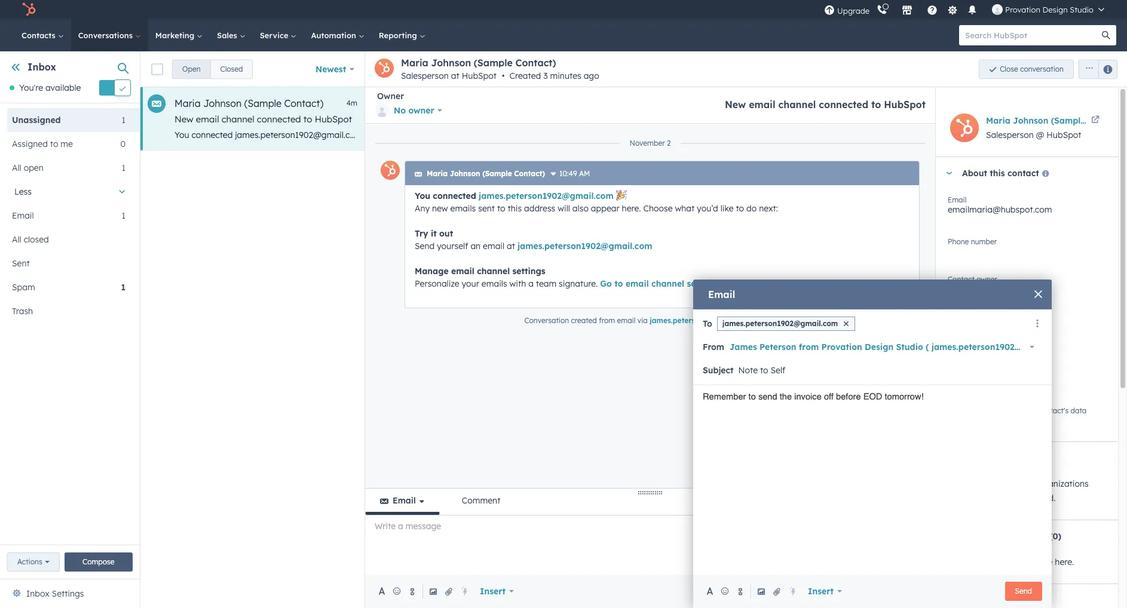 Task type: locate. For each thing, give the bounding box(es) containing it.
you'd
[[647, 130, 668, 140], [697, 203, 718, 214]]

0 vertical spatial you
[[174, 130, 189, 140]]

no owner
[[394, 105, 434, 116]]

0 vertical spatial will
[[508, 130, 520, 140]]

search image
[[1102, 31, 1110, 39]]

contact) inside row
[[284, 97, 323, 109]]

owner up contacted
[[977, 275, 997, 284]]

1 vertical spatial it
[[431, 228, 437, 239]]

the up associated
[[965, 479, 977, 490]]

0 horizontal spatial like
[[671, 130, 684, 140]]

conversations down other conversations (0)
[[967, 557, 1022, 568]]

1 vertical spatial new
[[174, 114, 193, 125]]

from for provation
[[799, 342, 819, 353]]

1 vertical spatial with
[[993, 493, 1010, 504]]

settings up to
[[687, 278, 720, 289]]

it inside try it out send yourself an email at james.peterson1902@gmail.com
[[431, 228, 437, 239]]

1 horizontal spatial any
[[415, 203, 430, 214]]

try it out send yourself an email at james.peterson1902@gmail.com
[[415, 228, 652, 252]]

owner for no owner
[[408, 105, 434, 116]]

0 vertical spatial try
[[730, 130, 742, 140]]

0 vertical spatial here.
[[572, 130, 591, 140]]

appear down 🎉
[[591, 203, 619, 214]]

service
[[260, 30, 291, 40]]

here. down 🎉
[[622, 203, 641, 214]]

emails inside manage email channel settings personalize your emails with a team signature. go to email channel settings
[[482, 278, 507, 289]]

maria johnson (sample contact)
[[174, 97, 323, 109], [986, 115, 1124, 126], [427, 169, 545, 178]]

automation
[[311, 30, 358, 40]]

salesperson inside maria johnson (sample contact) salesperson at hubspot • created 3 minutes ago
[[401, 71, 449, 81]]

1 vertical spatial the
[[965, 479, 977, 490]]

group
[[172, 59, 253, 79], [1074, 59, 1117, 79], [870, 582, 926, 601]]

emails
[[400, 130, 426, 140], [450, 203, 476, 214], [482, 278, 507, 289]]

manage email channel settings personalize your emails with a team signature. go to email channel settings
[[415, 266, 720, 289]]

2 insert button from the left
[[800, 580, 850, 604]]

Search HubSpot search field
[[959, 25, 1105, 45]]

0 vertical spatial settings
[[512, 266, 545, 277]]

email from maria johnson (sample contact) with subject new email channel connected to hubspot row
[[140, 87, 966, 151]]

)
[[1069, 342, 1072, 353]]

appear up more info 'icon' on the left of the page
[[541, 130, 570, 140]]

other conversations (0) button
[[936, 521, 1106, 553]]

sent up try it out send yourself an email at james.peterson1902@gmail.com
[[478, 203, 495, 214]]

design up search hubspot search field
[[1042, 5, 1068, 14]]

owner inside popup button
[[408, 105, 434, 116]]

send up manage at top
[[415, 241, 435, 252]]

1 vertical spatial provation
[[821, 342, 862, 353]]

0 horizontal spatial yourself
[[437, 241, 468, 252]]

0 vertical spatial also
[[523, 130, 539, 140]]

settings link
[[945, 3, 960, 16]]

conversations inside other conversations (0) dropdown button
[[988, 531, 1047, 542]]

1 horizontal spatial sent
[[478, 203, 495, 214]]

all inside button
[[12, 234, 21, 245]]

any inside you connected james.peterson1902@gmail.com 🎉 any new emails sent to this address will also appear here. choose what you'd like to do next:
[[415, 203, 430, 214]]

about this contact
[[962, 168, 1039, 179]]

design left (
[[865, 342, 893, 353]]

any
[[365, 130, 380, 140], [415, 203, 430, 214]]

0 vertical spatial choose
[[593, 130, 623, 140]]

0 vertical spatial do
[[697, 130, 707, 140]]

0 horizontal spatial an
[[471, 241, 481, 252]]

new email channel connected to hubspot you connected james.peterson1902@gmail.com any new emails sent to this address will also appear here. choose what you'd like to do next:  try it out send yourself an email at <a href = 'mailto:james.p
[[174, 114, 966, 140]]

you connected james.peterson1902@gmail.com 🎉 any new emails sent to this address will also appear here. choose what you'd like to do next:
[[415, 191, 778, 214]]

1 horizontal spatial emails
[[450, 203, 476, 214]]

you're available image
[[10, 86, 14, 90]]

new
[[382, 130, 398, 140], [432, 203, 448, 214]]

do inside new email channel connected to hubspot you connected james.peterson1902@gmail.com any new emails sent to this address will also appear here. choose what you'd like to do next:  try it out send yourself an email at <a href = 'mailto:james.p
[[697, 130, 707, 140]]

lead
[[948, 345, 967, 356]]

(sample down closed button
[[244, 97, 281, 109]]

salesperson left @
[[986, 130, 1034, 140]]

appear inside new email channel connected to hubspot you connected james.peterson1902@gmail.com any new emails sent to this address will also appear here. choose what you'd like to do next:  try it out send yourself an email at <a href = 'mailto:james.p
[[541, 130, 570, 140]]

help button
[[922, 0, 942, 19]]

4m
[[346, 99, 357, 108]]

0 vertical spatial at
[[451, 71, 459, 81]]

try
[[730, 130, 742, 140], [415, 228, 428, 239]]

all
[[12, 163, 21, 173], [12, 234, 21, 245]]

provation design studio
[[1005, 5, 1094, 14]]

via
[[637, 316, 648, 325]]

from inside popup button
[[799, 342, 819, 353]]

0 horizontal spatial maria johnson (sample contact)
[[174, 97, 323, 109]]

2 horizontal spatial maria johnson (sample contact)
[[986, 115, 1124, 126]]

1 horizontal spatial maria johnson (sample contact)
[[427, 169, 545, 178]]

marketplaces button
[[895, 0, 920, 19]]

design
[[1042, 5, 1068, 14], [865, 342, 893, 353]]

1 horizontal spatial try
[[730, 130, 742, 140]]

0 vertical spatial yourself
[[790, 130, 821, 140]]

hubspot left •
[[462, 71, 497, 81]]

insert for second insert popup button
[[808, 586, 834, 597]]

studio left (
[[896, 342, 923, 353]]

0 horizontal spatial send
[[415, 241, 435, 252]]

you'd inside you connected james.peterson1902@gmail.com 🎉 any new emails sent to this address will also appear here. choose what you'd like to do next:
[[697, 203, 718, 214]]

0 vertical spatial any
[[365, 130, 380, 140]]

1 vertical spatial yourself
[[437, 241, 468, 252]]

1 vertical spatial do
[[746, 203, 757, 214]]

(sample left more info 'icon' on the left of the page
[[482, 169, 512, 178]]

close image
[[844, 321, 849, 326]]

(sample up salesperson @ hubspot
[[1051, 115, 1085, 126]]

hubspot link
[[14, 2, 45, 17]]

channel for new email channel connected to hubspot
[[778, 99, 816, 111]]

provation inside popup button
[[1005, 5, 1040, 14]]

here. right live
[[1055, 557, 1074, 568]]

2 horizontal spatial here.
[[1055, 557, 1074, 568]]

james.peterson1902@gmail.com link up from
[[650, 316, 776, 327]]

johnson
[[431, 57, 471, 69], [203, 97, 242, 109], [1013, 115, 1048, 126], [450, 169, 480, 178]]

will inside new email channel connected to hubspot you connected james.peterson1902@gmail.com any new emails sent to this address will also appear here. choose what you'd like to do next:  try it out send yourself an email at <a href = 'mailto:james.p
[[508, 130, 520, 140]]

insert inside main content
[[480, 586, 506, 597]]

menu
[[823, 0, 1113, 19]]

1 vertical spatial you'd
[[697, 203, 718, 214]]

conversation
[[1020, 64, 1064, 73]]

1 vertical spatial owner
[[977, 275, 997, 284]]

2 horizontal spatial send
[[1015, 587, 1032, 596]]

0 horizontal spatial next:
[[709, 130, 728, 140]]

off
[[824, 392, 834, 402]]

1 horizontal spatial choose
[[643, 203, 673, 214]]

new inside you connected james.peterson1902@gmail.com 🎉 any new emails sent to this address will also appear here. choose what you'd like to do next:
[[432, 203, 448, 214]]

1 vertical spatial salesperson
[[986, 130, 1034, 140]]

link opens in a new window image inside the james.peterson1902@gmail.com link
[[767, 318, 774, 325]]

emails inside you connected james.peterson1902@gmail.com 🎉 any new emails sent to this address will also appear here. choose what you'd like to do next:
[[450, 203, 476, 214]]

inbox left settings
[[26, 589, 49, 599]]

here. up am
[[572, 130, 591, 140]]

send inside button
[[1015, 587, 1032, 596]]

1 horizontal spatial do
[[746, 203, 757, 214]]

2 vertical spatial will
[[1025, 557, 1037, 568]]

all left open
[[12, 163, 21, 173]]

send inside try it out send yourself an email at james.peterson1902@gmail.com
[[415, 241, 435, 252]]

yourself inside try it out send yourself an email at james.peterson1902@gmail.com
[[437, 241, 468, 252]]

send down past conversations will live here.
[[1015, 587, 1032, 596]]

close conversation button
[[979, 59, 1074, 79]]

0 horizontal spatial out
[[439, 228, 453, 239]]

1 horizontal spatial new
[[725, 99, 746, 111]]

0 horizontal spatial owner
[[408, 105, 434, 116]]

contact
[[1007, 168, 1039, 179]]

owner for contact owner
[[977, 275, 997, 284]]

settings up a
[[512, 266, 545, 277]]

from for email
[[599, 316, 615, 325]]

0 horizontal spatial salesperson
[[401, 71, 449, 81]]

will
[[508, 130, 520, 140], [558, 203, 570, 214], [1025, 557, 1037, 568]]

(sample up •
[[474, 57, 513, 69]]

1 vertical spatial here.
[[622, 203, 641, 214]]

1 horizontal spatial yourself
[[790, 130, 821, 140]]

0 vertical spatial what
[[625, 130, 645, 140]]

0 vertical spatial an
[[823, 130, 833, 140]]

from right peterson
[[799, 342, 819, 353]]

here.
[[572, 130, 591, 140], [622, 203, 641, 214], [1055, 557, 1074, 568]]

0 horizontal spatial you'd
[[647, 130, 668, 140]]

subject
[[703, 365, 734, 376]]

contact) inside maria johnson (sample contact) salesperson at hubspot • created 3 minutes ago
[[515, 57, 556, 69]]

compose
[[82, 558, 114, 566]]

1 horizontal spatial also
[[572, 203, 589, 214]]

new for new email channel connected to hubspot
[[725, 99, 746, 111]]

main content
[[140, 51, 1127, 608]]

sent inside you connected james.peterson1902@gmail.com 🎉 any new emails sent to this address will also appear here. choose what you'd like to do next:
[[478, 203, 495, 214]]

1 horizontal spatial settings
[[687, 278, 720, 289]]

eod
[[863, 392, 882, 402]]

hubspot down maria johnson (sample contact) link
[[1047, 130, 1081, 140]]

james.peterson1902@gmail.com link down more info 'icon' on the left of the page
[[479, 191, 614, 201]]

marketplaces image
[[902, 5, 913, 16]]

0 vertical spatial out
[[752, 130, 765, 140]]

conversations up past conversations will live here.
[[988, 531, 1047, 542]]

🎉
[[616, 191, 627, 201]]

email inside try it out send yourself an email at james.peterson1902@gmail.com
[[483, 241, 504, 252]]

1 vertical spatial appear
[[591, 203, 619, 214]]

an inside new email channel connected to hubspot you connected james.peterson1902@gmail.com any new emails sent to this address will also appear here. choose what you'd like to do next:  try it out send yourself an email at <a href = 'mailto:james.p
[[823, 130, 833, 140]]

provation down close image
[[821, 342, 862, 353]]

1 vertical spatial conversations
[[967, 557, 1022, 568]]

link opens in a new window image
[[767, 316, 774, 327], [767, 318, 774, 325]]

0 horizontal spatial what
[[625, 130, 645, 140]]

with inside see the businesses or organizations associated with this record.
[[993, 493, 1010, 504]]

(sample
[[474, 57, 513, 69], [244, 97, 281, 109], [1051, 115, 1085, 126], [482, 169, 512, 178]]

what
[[625, 130, 645, 140], [675, 203, 694, 214]]

james.peterson1902@gmail.com inside new email channel connected to hubspot you connected james.peterson1902@gmail.com any new emails sent to this address will also appear here. choose what you'd like to do next:  try it out send yourself an email at <a href = 'mailto:james.p
[[235, 130, 363, 140]]

a
[[528, 278, 534, 289]]

Closed button
[[210, 59, 253, 79]]

the right send
[[780, 392, 792, 402]]

am
[[579, 169, 590, 178]]

1 vertical spatial at
[[860, 130, 868, 140]]

None text field
[[738, 359, 1035, 382]]

an inside try it out send yourself an email at james.peterson1902@gmail.com
[[471, 241, 481, 252]]

1 vertical spatial any
[[415, 203, 430, 214]]

yourself up manage at top
[[437, 241, 468, 252]]

1
[[122, 115, 126, 126], [122, 163, 126, 173], [122, 211, 126, 221], [121, 282, 126, 293]]

yourself inside new email channel connected to hubspot you connected james.peterson1902@gmail.com any new emails sent to this address will also appear here. choose what you'd like to do next:  try it out send yourself an email at <a href = 'mailto:james.p
[[790, 130, 821, 140]]

1 horizontal spatial studio
[[1070, 5, 1094, 14]]

Phone number text field
[[948, 235, 1106, 259]]

0 horizontal spatial insert button
[[472, 580, 522, 604]]

hubspot inside new email channel connected to hubspot you connected james.peterson1902@gmail.com any new emails sent to this address will also appear here. choose what you'd like to do next:  try it out send yourself an email at <a href = 'mailto:james.p
[[315, 114, 352, 125]]

contact owner
[[948, 275, 997, 284]]

yourself down the new email channel connected to hubspot
[[790, 130, 821, 140]]

upgrade image
[[824, 5, 835, 16]]

owner
[[408, 105, 434, 116], [977, 275, 997, 284]]

1 horizontal spatial what
[[675, 203, 694, 214]]

connected
[[819, 99, 868, 111], [257, 114, 301, 125], [192, 130, 233, 140], [433, 191, 476, 201]]

1 horizontal spatial send
[[768, 130, 787, 140]]

this
[[458, 130, 472, 140], [990, 168, 1005, 179], [508, 203, 522, 214], [1012, 493, 1026, 504]]

1 insert from the left
[[480, 586, 506, 597]]

provation
[[1005, 5, 1040, 14], [821, 342, 862, 353]]

any inside new email channel connected to hubspot you connected james.peterson1902@gmail.com any new emails sent to this address will also appear here. choose what you'd like to do next:  try it out send yourself an email at <a href = 'mailto:james.p
[[365, 130, 380, 140]]

0 horizontal spatial any
[[365, 130, 380, 140]]

contact)
[[515, 57, 556, 69], [284, 97, 323, 109], [1088, 115, 1124, 126], [514, 169, 545, 178]]

from right created
[[599, 316, 615, 325]]

1 horizontal spatial appear
[[591, 203, 619, 214]]

inbox up the you're available
[[27, 61, 56, 73]]

0 horizontal spatial will
[[508, 130, 520, 140]]

available
[[45, 83, 81, 93]]

an down the new email channel connected to hubspot
[[823, 130, 833, 140]]

Open button
[[172, 59, 211, 79]]

to
[[871, 99, 881, 111], [303, 114, 312, 125], [447, 130, 455, 140], [686, 130, 694, 140], [50, 139, 58, 150], [497, 203, 505, 214], [736, 203, 744, 214], [614, 278, 623, 289], [748, 392, 756, 402]]

1 all from the top
[[12, 163, 21, 173]]

1 vertical spatial like
[[720, 203, 734, 214]]

at
[[451, 71, 459, 81], [860, 130, 868, 140], [507, 241, 515, 252]]

2 vertical spatial james.peterson1902@gmail.com link
[[650, 316, 776, 327]]

it
[[745, 130, 750, 140], [431, 228, 437, 239]]

an up your
[[471, 241, 481, 252]]

appear
[[541, 130, 570, 140], [591, 203, 619, 214]]

send inside new email channel connected to hubspot you connected james.peterson1902@gmail.com any new emails sent to this address will also appear here. choose what you'd like to do next:  try it out send yourself an email at <a href = 'mailto:james.p
[[768, 130, 787, 140]]

conversations for other
[[988, 531, 1047, 542]]

1 vertical spatial sent
[[478, 203, 495, 214]]

with down businesses
[[993, 493, 1010, 504]]

lead button
[[948, 339, 1106, 359]]

send down the new email channel connected to hubspot
[[768, 130, 787, 140]]

design inside popup button
[[865, 342, 893, 353]]

2 all from the top
[[12, 234, 21, 245]]

0 vertical spatial like
[[671, 130, 684, 140]]

0 vertical spatial it
[[745, 130, 750, 140]]

send
[[768, 130, 787, 140], [415, 241, 435, 252], [1015, 587, 1032, 596]]

0 vertical spatial inbox
[[27, 61, 56, 73]]

new email channel connected to hubspot heading
[[725, 99, 926, 111]]

assigned
[[12, 139, 48, 150]]

0 vertical spatial sent
[[428, 130, 445, 140]]

with
[[509, 278, 526, 289], [993, 493, 1010, 504]]

sales
[[217, 30, 239, 40]]

1 vertical spatial inbox
[[26, 589, 49, 599]]

settings
[[512, 266, 545, 277], [687, 278, 720, 289]]

channel inside new email channel connected to hubspot you connected james.peterson1902@gmail.com any new emails sent to this address will also appear here. choose what you'd like to do next:  try it out send yourself an email at <a href = 'mailto:james.p
[[222, 114, 254, 125]]

0 vertical spatial new
[[382, 130, 398, 140]]

1 horizontal spatial provation
[[1005, 5, 1040, 14]]

2 link opens in a new window image from the top
[[767, 318, 774, 325]]

0 vertical spatial salesperson
[[401, 71, 449, 81]]

all for all closed
[[12, 234, 21, 245]]

1 vertical spatial studio
[[896, 342, 923, 353]]

james.peterson1902@gmail.com link up manage email channel settings personalize your emails with a team signature. go to email channel settings
[[517, 241, 652, 252]]

0 horizontal spatial with
[[509, 278, 526, 289]]

1 vertical spatial design
[[865, 342, 893, 353]]

new inside new email channel connected to hubspot you connected james.peterson1902@gmail.com any new emails sent to this address will also appear here. choose what you'd like to do next:  try it out send yourself an email at <a href = 'mailto:james.p
[[174, 114, 193, 125]]

1 vertical spatial also
[[572, 203, 589, 214]]

sent down the no owner
[[428, 130, 445, 140]]

an
[[823, 130, 833, 140], [471, 241, 481, 252]]

spam
[[12, 282, 35, 293]]

hubspot inside maria johnson (sample contact) salesperson at hubspot • created 3 minutes ago
[[462, 71, 497, 81]]

1 horizontal spatial will
[[558, 203, 570, 214]]

0 horizontal spatial new
[[382, 130, 398, 140]]

provation right james peterson icon
[[1005, 5, 1040, 14]]

conversation
[[524, 316, 569, 325]]

all left the 'closed'
[[12, 234, 21, 245]]

owner right the no
[[408, 105, 434, 116]]

emails inside new email channel connected to hubspot you connected james.peterson1902@gmail.com any new emails sent to this address will also appear here. choose what you'd like to do next:  try it out send yourself an email at <a href = 'mailto:james.p
[[400, 130, 426, 140]]

<a
[[870, 130, 880, 140]]

2 vertical spatial maria johnson (sample contact)
[[427, 169, 545, 178]]

do inside you connected james.peterson1902@gmail.com 🎉 any new emails sent to this address will also appear here. choose what you'd like to do next:
[[746, 203, 757, 214]]

0 vertical spatial from
[[599, 316, 615, 325]]

1 horizontal spatial group
[[870, 582, 926, 601]]

you inside new email channel connected to hubspot you connected james.peterson1902@gmail.com any new emails sent to this address will also appear here. choose what you'd like to do next:  try it out send yourself an email at <a href = 'mailto:james.p
[[174, 130, 189, 140]]

channel
[[778, 99, 816, 111], [222, 114, 254, 125], [477, 266, 510, 277], [651, 278, 684, 289]]

emails for you
[[450, 203, 476, 214]]

1 horizontal spatial you'd
[[697, 203, 718, 214]]

1 vertical spatial address
[[524, 203, 555, 214]]

0 horizontal spatial provation
[[821, 342, 862, 353]]

email inside the email emailmaria@hubspot.com
[[948, 195, 966, 204]]

from
[[703, 342, 724, 353]]

number
[[971, 237, 997, 246]]

1 vertical spatial what
[[675, 203, 694, 214]]

hubspot down 4m
[[315, 114, 352, 125]]

1 horizontal spatial an
[[823, 130, 833, 140]]

unassigned
[[12, 115, 61, 126]]

0 horizontal spatial sent
[[428, 130, 445, 140]]

channel for manage email channel settings personalize your emails with a team signature. go to email channel settings
[[477, 266, 510, 277]]

will inside you connected james.peterson1902@gmail.com 🎉 any new emails sent to this address will also appear here. choose what you'd like to do next:
[[558, 203, 570, 214]]

your
[[462, 278, 479, 289]]

conversation created from email via
[[524, 316, 650, 325]]

0 vertical spatial send
[[768, 130, 787, 140]]

salesperson up the no owner
[[401, 71, 449, 81]]

0 horizontal spatial try
[[415, 228, 428, 239]]

0 horizontal spatial also
[[523, 130, 539, 140]]

0 horizontal spatial choose
[[593, 130, 623, 140]]

sent
[[428, 130, 445, 140], [478, 203, 495, 214]]

signature.
[[559, 278, 598, 289]]

james peterson from provation design studio ( james.peterson1902@gmail.com ) button
[[729, 335, 1072, 359]]

0 horizontal spatial appear
[[541, 130, 570, 140]]

salesperson @ hubspot
[[986, 130, 1081, 140]]

inbox for inbox
[[27, 61, 56, 73]]

studio up search hubspot search field
[[1070, 5, 1094, 14]]

Last contacted text field
[[948, 306, 1106, 325]]

with left a
[[509, 278, 526, 289]]

0 vertical spatial all
[[12, 163, 21, 173]]

2 insert from the left
[[808, 586, 834, 597]]

1 vertical spatial new
[[432, 203, 448, 214]]

conversations for past
[[967, 557, 1022, 568]]

you inside you connected james.peterson1902@gmail.com 🎉 any new emails sent to this address will also appear here. choose what you'd like to do next:
[[415, 191, 430, 201]]

(
[[926, 342, 929, 353]]

phone number
[[948, 237, 997, 246]]

0 vertical spatial provation
[[1005, 5, 1040, 14]]

personalize
[[415, 278, 459, 289]]



Task type: describe. For each thing, give the bounding box(es) containing it.
address inside new email channel connected to hubspot you connected james.peterson1902@gmail.com any new emails sent to this address will also appear here. choose what you'd like to do next:  try it out send yourself an email at <a href = 'mailto:james.p
[[474, 130, 505, 140]]

contacts
[[22, 30, 58, 40]]

calling icon button
[[872, 2, 892, 17]]

also inside new email channel connected to hubspot you connected james.peterson1902@gmail.com any new emails sent to this address will also appear here. choose what you'd like to do next:  try it out send yourself an email at <a href = 'mailto:james.p
[[523, 130, 539, 140]]

created
[[571, 316, 597, 325]]

search button
[[1096, 25, 1116, 45]]

conversations link
[[71, 19, 148, 51]]

like inside new email channel connected to hubspot you connected james.peterson1902@gmail.com any new emails sent to this address will also appear here. choose what you'd like to do next:  try it out send yourself an email at <a href = 'mailto:james.p
[[671, 130, 684, 140]]

calling icon image
[[877, 5, 887, 16]]

appear inside you connected james.peterson1902@gmail.com 🎉 any new emails sent to this address will also appear here. choose what you'd like to do next:
[[591, 203, 619, 214]]

email emailmaria@hubspot.com
[[948, 195, 1052, 215]]

2 horizontal spatial will
[[1025, 557, 1037, 568]]

it inside new email channel connected to hubspot you connected james.peterson1902@gmail.com any new emails sent to this address will also appear here. choose what you'd like to do next:  try it out send yourself an email at <a href = 'mailto:james.p
[[745, 130, 750, 140]]

1 for email
[[122, 211, 126, 221]]

owner
[[377, 91, 404, 102]]

next: inside new email channel connected to hubspot you connected james.peterson1902@gmail.com any new emails sent to this address will also appear here. choose what you'd like to do next:  try it out send yourself an email at <a href = 'mailto:james.p
[[709, 130, 728, 140]]

about this contact button
[[936, 157, 1106, 189]]

you're available
[[19, 83, 81, 93]]

next: inside you connected james.peterson1902@gmail.com 🎉 any new emails sent to this address will also appear here. choose what you'd like to do next:
[[759, 203, 778, 214]]

10:49
[[559, 169, 577, 178]]

0 horizontal spatial settings
[[512, 266, 545, 277]]

(sample inside row
[[244, 97, 281, 109]]

inbox for inbox settings
[[26, 589, 49, 599]]

at inside new email channel connected to hubspot you connected james.peterson1902@gmail.com any new emails sent to this address will also appear here. choose what you'd like to do next:  try it out send yourself an email at <a href = 'mailto:james.p
[[860, 130, 868, 140]]

processing
[[999, 406, 1036, 415]]

go to email channel settings link
[[600, 278, 720, 289]]

group containing open
[[172, 59, 253, 79]]

settings image
[[947, 5, 958, 16]]

@
[[1036, 130, 1044, 140]]

also inside you connected james.peterson1902@gmail.com 🎉 any new emails sent to this address will also appear here. choose what you'd like to do next:
[[572, 203, 589, 214]]

to inside manage email channel settings personalize your emails with a team signature. go to email channel settings
[[614, 278, 623, 289]]

hubspot up = at top right
[[884, 99, 926, 111]]

insert for 1st insert popup button
[[480, 586, 506, 597]]

newest button
[[308, 57, 362, 81]]

caret image
[[945, 172, 953, 175]]

sent button
[[7, 252, 126, 276]]

actions button
[[7, 553, 60, 572]]

james.peterson1902@gmail.com inside popup button
[[931, 342, 1066, 353]]

other conversations (0)
[[962, 531, 1061, 542]]

(0)
[[1049, 531, 1061, 542]]

close
[[1000, 64, 1018, 73]]

what inside new email channel connected to hubspot you connected james.peterson1902@gmail.com any new emails sent to this address will also appear here. choose what you'd like to do next:  try it out send yourself an email at <a href = 'mailto:james.p
[[625, 130, 645, 140]]

actions
[[17, 558, 42, 566]]

10:49 am
[[559, 169, 590, 178]]

provation inside popup button
[[821, 342, 862, 353]]

trash
[[12, 306, 33, 317]]

all closed button
[[7, 228, 126, 252]]

1 horizontal spatial salesperson
[[986, 130, 1034, 140]]

maria johnson (sample contact) salesperson at hubspot • created 3 minutes ago
[[401, 57, 599, 81]]

live
[[1039, 557, 1053, 568]]

maria inside row
[[174, 97, 201, 109]]

maria johnson (sample contact) inside email from maria johnson (sample contact) with subject new email channel connected to hubspot row
[[174, 97, 323, 109]]

minutes
[[550, 71, 581, 81]]

design inside popup button
[[1042, 5, 1068, 14]]

1 link opens in a new window image from the top
[[767, 316, 774, 327]]

menu containing provation design studio
[[823, 0, 1113, 19]]

this inside see the businesses or organizations associated with this record.
[[1012, 493, 1026, 504]]

2 vertical spatial here.
[[1055, 557, 1074, 568]]

try inside try it out send yourself an email at james.peterson1902@gmail.com
[[415, 228, 428, 239]]

emailmaria@hubspot.com
[[948, 204, 1052, 215]]

past conversations will live here.
[[948, 557, 1074, 568]]

johnson inside maria johnson (sample contact) salesperson at hubspot • created 3 minutes ago
[[431, 57, 471, 69]]

or
[[1024, 479, 1033, 490]]

about
[[962, 168, 987, 179]]

to
[[703, 318, 712, 329]]

no
[[394, 105, 406, 116]]

remember to send the invoice off before eod tomorrow!
[[703, 392, 924, 402]]

close conversation
[[1000, 64, 1064, 73]]

organizations
[[1035, 479, 1089, 490]]

hubspot image
[[22, 2, 36, 17]]

open
[[182, 64, 201, 73]]

closed
[[220, 64, 243, 73]]

james peterson image
[[992, 4, 1003, 15]]

out inside new email channel connected to hubspot you connected james.peterson1902@gmail.com any new emails sent to this address will also appear here. choose what you'd like to do next:  try it out send yourself an email at <a href = 'mailto:james.p
[[752, 130, 765, 140]]

(sample inside maria johnson (sample contact) salesperson at hubspot • created 3 minutes ago
[[474, 57, 513, 69]]

settings
[[52, 589, 84, 599]]

inbox settings
[[26, 589, 84, 599]]

ago
[[584, 71, 599, 81]]

see
[[948, 479, 962, 490]]

all for all open
[[12, 163, 21, 173]]

emails for manage
[[482, 278, 507, 289]]

the inside see the businesses or organizations associated with this record.
[[965, 479, 977, 490]]

here. inside new email channel connected to hubspot you connected james.peterson1902@gmail.com any new emails sent to this address will also appear here. choose what you'd like to do next:  try it out send yourself an email at <a href = 'mailto:james.p
[[572, 130, 591, 140]]

'mailto:james.p
[[907, 130, 966, 140]]

email button
[[365, 489, 440, 515]]

1 insert button from the left
[[472, 580, 522, 604]]

notifications button
[[962, 0, 982, 19]]

this inside dropdown button
[[990, 168, 1005, 179]]

assigned to me
[[12, 139, 73, 150]]

out inside try it out send yourself an email at james.peterson1902@gmail.com
[[439, 228, 453, 239]]

this inside new email channel connected to hubspot you connected james.peterson1902@gmail.com any new emails sent to this address will also appear here. choose what you'd like to do next:  try it out send yourself an email at <a href = 'mailto:james.p
[[458, 130, 472, 140]]

2 horizontal spatial group
[[1074, 59, 1117, 79]]

connected inside you connected james.peterson1902@gmail.com 🎉 any new emails sent to this address will also appear here. choose what you'd like to do next:
[[433, 191, 476, 201]]

here. inside you connected james.peterson1902@gmail.com 🎉 any new emails sent to this address will also appear here. choose what you'd like to do next:
[[622, 203, 641, 214]]

studio inside popup button
[[896, 342, 923, 353]]

johnson inside row
[[203, 97, 242, 109]]

close image
[[1034, 290, 1042, 298]]

1 vertical spatial settings
[[687, 278, 720, 289]]

legal basis for processing contact's data
[[948, 406, 1087, 415]]

send
[[758, 392, 777, 402]]

notifications image
[[967, 5, 978, 16]]

sent inside new email channel connected to hubspot you connected james.peterson1902@gmail.com any new emails sent to this address will also appear here. choose what you'd like to do next:  try it out send yourself an email at <a href = 'mailto:james.p
[[428, 130, 445, 140]]

1 for spam
[[121, 282, 126, 293]]

new inside new email channel connected to hubspot you connected james.peterson1902@gmail.com any new emails sent to this address will also appear here. choose what you'd like to do next:  try it out send yourself an email at <a href = 'mailto:james.p
[[382, 130, 398, 140]]

remember
[[703, 392, 746, 402]]

james
[[730, 342, 757, 353]]

compose button
[[64, 553, 133, 572]]

tomorrow!
[[885, 392, 924, 402]]

channel for new email channel connected to hubspot you connected james.peterson1902@gmail.com any new emails sent to this address will also appear here. choose what you'd like to do next:  try it out send yourself an email at <a href = 'mailto:james.p
[[222, 114, 254, 125]]

0
[[120, 139, 126, 150]]

choose inside new email channel connected to hubspot you connected james.peterson1902@gmail.com any new emails sent to this address will also appear here. choose what you'd like to do next:  try it out send yourself an email at <a href = 'mailto:james.p
[[593, 130, 623, 140]]

upgrade
[[837, 6, 870, 15]]

0 vertical spatial james.peterson1902@gmail.com link
[[479, 191, 614, 201]]

1 vertical spatial james.peterson1902@gmail.com link
[[517, 241, 652, 252]]

what inside you connected james.peterson1902@gmail.com 🎉 any new emails sent to this address will also appear here. choose what you'd like to do next:
[[675, 203, 694, 214]]

address inside you connected james.peterson1902@gmail.com 🎉 any new emails sent to this address will also appear here. choose what you'd like to do next:
[[524, 203, 555, 214]]

marketing link
[[148, 19, 210, 51]]

you're
[[19, 83, 43, 93]]

more info image
[[550, 171, 557, 178]]

like inside you connected james.peterson1902@gmail.com 🎉 any new emails sent to this address will also appear here. choose what you'd like to do next:
[[720, 203, 734, 214]]

last
[[948, 299, 962, 308]]

•
[[502, 71, 505, 81]]

with inside manage email channel settings personalize your emails with a team signature. go to email channel settings
[[509, 278, 526, 289]]

send button
[[1005, 582, 1042, 601]]

contacted
[[964, 299, 998, 308]]

basis
[[968, 406, 986, 415]]

1 for unassigned
[[122, 115, 126, 126]]

this inside you connected james.peterson1902@gmail.com 🎉 any new emails sent to this address will also appear here. choose what you'd like to do next:
[[508, 203, 522, 214]]

contacts link
[[14, 19, 71, 51]]

you'd inside new email channel connected to hubspot you connected james.peterson1902@gmail.com any new emails sent to this address will also appear here. choose what you'd like to do next:  try it out send yourself an email at <a href = 'mailto:james.p
[[647, 130, 668, 140]]

service link
[[253, 19, 304, 51]]

comment button
[[447, 489, 515, 515]]

choose inside you connected james.peterson1902@gmail.com 🎉 any new emails sent to this address will also appear here. choose what you'd like to do next:
[[643, 203, 673, 214]]

for
[[988, 406, 997, 415]]

all open
[[12, 163, 43, 173]]

other
[[962, 531, 986, 542]]

at inside try it out send yourself an email at james.peterson1902@gmail.com
[[507, 241, 515, 252]]

studio inside popup button
[[1070, 5, 1094, 14]]

created
[[509, 71, 541, 81]]

invoice
[[794, 392, 822, 402]]

comment
[[462, 495, 500, 506]]

help image
[[927, 5, 938, 16]]

less
[[14, 187, 32, 197]]

james.peterson1902@gmail.com inside you connected james.peterson1902@gmail.com 🎉 any new emails sent to this address will also appear here. choose what you'd like to do next:
[[479, 191, 614, 201]]

maria inside maria johnson (sample contact) salesperson at hubspot • created 3 minutes ago
[[401, 57, 428, 69]]

0 horizontal spatial the
[[780, 392, 792, 402]]

1 vertical spatial maria johnson (sample contact)
[[986, 115, 1124, 126]]

new for new email channel connected to hubspot you connected james.peterson1902@gmail.com any new emails sent to this address will also appear here. choose what you'd like to do next:  try it out send yourself an email at <a href = 'mailto:james.p
[[174, 114, 193, 125]]

last contacted
[[948, 299, 998, 308]]

me
[[61, 139, 73, 150]]

email inside email button
[[393, 495, 416, 506]]

inbox settings link
[[26, 587, 84, 601]]

james.peterson1902@gmail.com inside try it out send yourself an email at james.peterson1902@gmail.com
[[517, 241, 652, 252]]

peterson
[[760, 342, 796, 353]]

manage
[[415, 266, 449, 277]]

phone
[[948, 237, 969, 246]]

1 for all open
[[122, 163, 126, 173]]

try inside new email channel connected to hubspot you connected james.peterson1902@gmail.com any new emails sent to this address will also appear here. choose what you'd like to do next:  try it out send yourself an email at <a href = 'mailto:james.p
[[730, 130, 742, 140]]

businesses
[[980, 479, 1022, 490]]

main content containing maria johnson (sample contact)
[[140, 51, 1127, 608]]

3
[[543, 71, 548, 81]]

at inside maria johnson (sample contact) salesperson at hubspot • created 3 minutes ago
[[451, 71, 459, 81]]

closed
[[24, 234, 49, 245]]



Task type: vqa. For each thing, say whether or not it's contained in the screenshot.
the right Salesperson
yes



